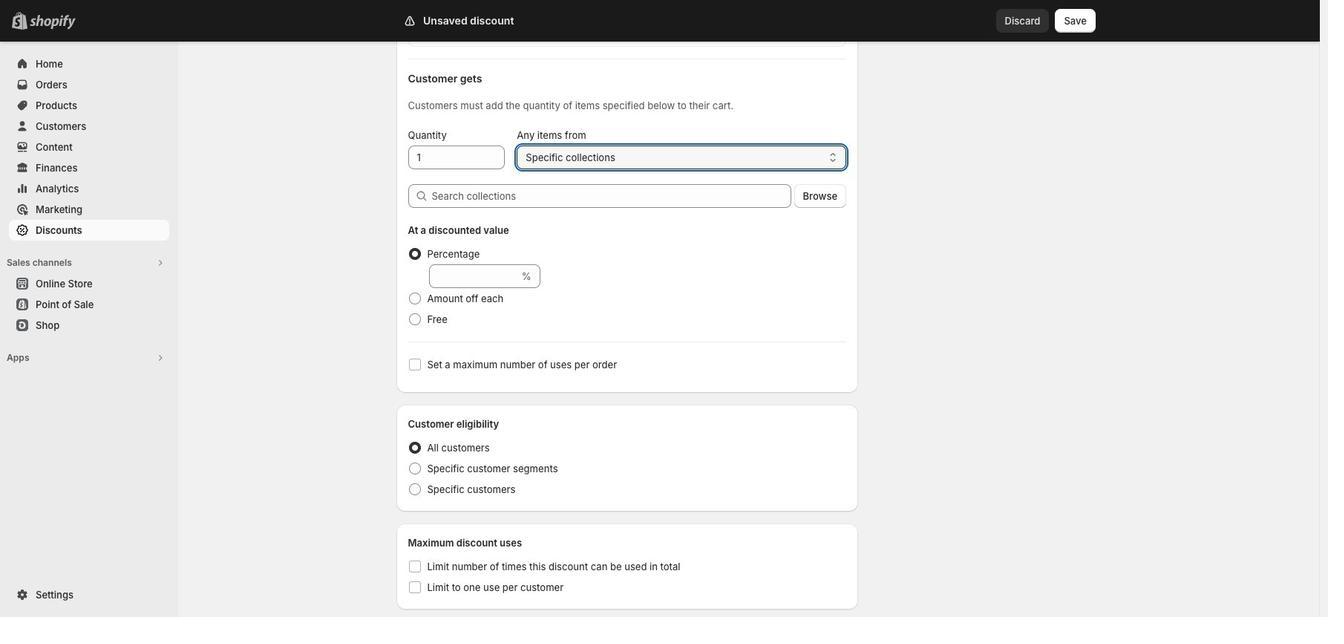 Task type: describe. For each thing, give the bounding box(es) containing it.
shopify image
[[30, 15, 76, 30]]



Task type: locate. For each thing, give the bounding box(es) containing it.
None text field
[[429, 264, 519, 288]]

Search collections text field
[[432, 184, 791, 208]]

None text field
[[408, 146, 505, 169]]



Task type: vqa. For each thing, say whether or not it's contained in the screenshot.
Navigation
no



